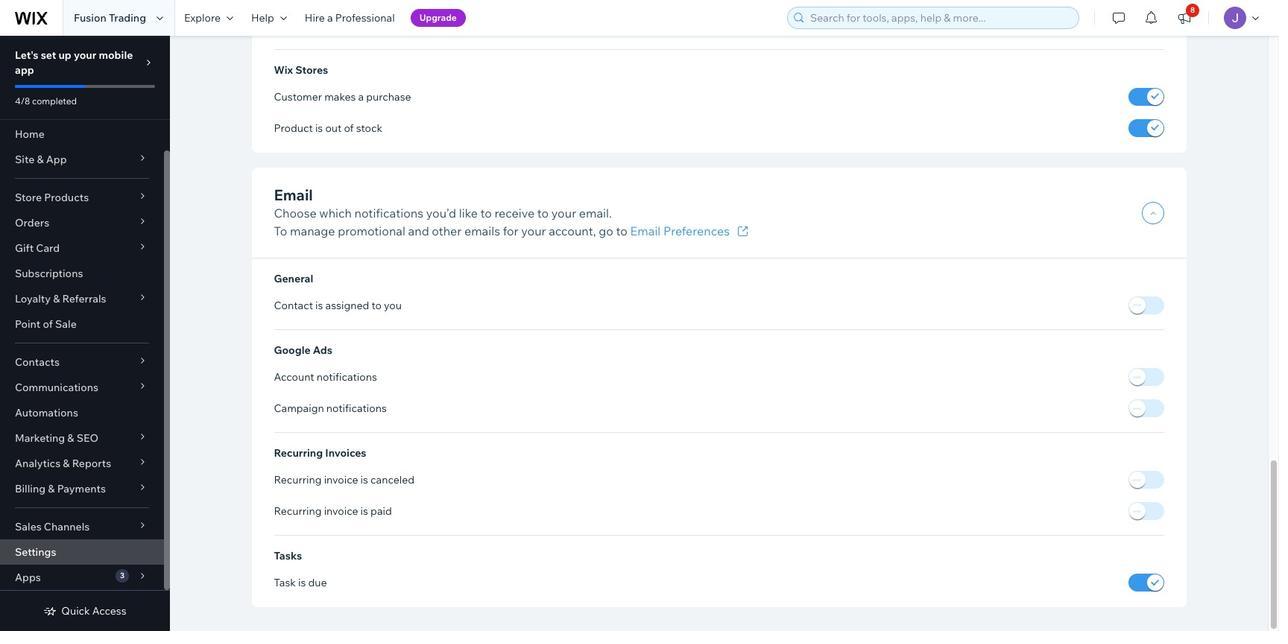 Task type: vqa. For each thing, say whether or not it's contained in the screenshot.
the right your
yes



Task type: locate. For each thing, give the bounding box(es) containing it.
trading
[[109, 11, 146, 25]]

recurring up the tasks
[[274, 505, 322, 518]]

of right the out
[[344, 122, 354, 135]]

stores
[[296, 63, 328, 77]]

& left 'seo'
[[67, 432, 74, 445]]

& for analytics
[[63, 457, 70, 471]]

which
[[319, 206, 352, 221]]

a
[[327, 11, 333, 25], [358, 90, 364, 104]]

1 horizontal spatial email
[[631, 224, 661, 239]]

email inside 'email choose which notifications you'd like to receive to your email.'
[[274, 186, 313, 204]]

a right hire
[[327, 11, 333, 25]]

is left due
[[298, 577, 306, 590]]

app
[[15, 63, 34, 77]]

1 horizontal spatial your
[[521, 224, 546, 239]]

3
[[120, 571, 125, 581]]

to left you
[[372, 299, 382, 312]]

is
[[315, 122, 323, 135], [316, 299, 323, 312], [361, 474, 368, 487], [361, 505, 368, 518], [298, 577, 306, 590]]

point
[[15, 318, 41, 331]]

& inside analytics & reports dropdown button
[[63, 457, 70, 471]]

0 vertical spatial of
[[344, 122, 354, 135]]

quick access button
[[43, 605, 127, 618]]

receive
[[495, 206, 535, 221]]

a right makes
[[358, 90, 364, 104]]

marketing & seo
[[15, 432, 99, 445]]

help
[[251, 11, 274, 25]]

of inside point of sale link
[[43, 318, 53, 331]]

0 horizontal spatial email
[[274, 186, 313, 204]]

0 horizontal spatial of
[[43, 318, 53, 331]]

1 horizontal spatial a
[[358, 90, 364, 104]]

email up choose
[[274, 186, 313, 204]]

is for out
[[315, 122, 323, 135]]

communications
[[15, 381, 98, 394]]

invoice for canceled
[[324, 474, 358, 487]]

email for email choose which notifications you'd like to receive to your email.
[[274, 186, 313, 204]]

0 vertical spatial notifications
[[355, 206, 424, 221]]

loyalty & referrals
[[15, 292, 106, 306]]

analytics & reports button
[[0, 451, 164, 477]]

1 vertical spatial your
[[552, 206, 577, 221]]

orders button
[[0, 210, 164, 236]]

notifications up campaign notifications
[[317, 371, 377, 384]]

notifications for campaign notifications
[[327, 402, 387, 415]]

& for loyalty
[[53, 292, 60, 306]]

set
[[41, 48, 56, 62]]

customer
[[274, 90, 322, 104]]

email.
[[579, 206, 612, 221]]

settings link
[[0, 540, 164, 565]]

email right go
[[631, 224, 661, 239]]

recurring invoice is canceled
[[274, 474, 415, 487]]

1 vertical spatial invoice
[[324, 505, 358, 518]]

& right 'billing'
[[48, 482, 55, 496]]

& inside loyalty & referrals popup button
[[53, 292, 60, 306]]

site & app
[[15, 153, 67, 166]]

your
[[74, 48, 96, 62], [552, 206, 577, 221], [521, 224, 546, 239]]

& left reports
[[63, 457, 70, 471]]

notifications down 'account notifications'
[[327, 402, 387, 415]]

site & app button
[[0, 147, 164, 172]]

loyalty
[[15, 292, 51, 306]]

referrals
[[62, 292, 106, 306]]

let's set up your mobile app
[[15, 48, 133, 77]]

&
[[37, 153, 44, 166], [53, 292, 60, 306], [67, 432, 74, 445], [63, 457, 70, 471], [48, 482, 55, 496]]

like
[[459, 206, 478, 221]]

analytics & reports
[[15, 457, 111, 471]]

1 horizontal spatial of
[[344, 122, 354, 135]]

wix
[[274, 63, 293, 77]]

go
[[599, 224, 614, 239]]

0 vertical spatial a
[[327, 11, 333, 25]]

ads
[[313, 344, 333, 357]]

recurring invoices
[[274, 447, 366, 460]]

orders
[[15, 216, 49, 230]]

is right contact
[[316, 299, 323, 312]]

email inside email preferences link
[[631, 224, 661, 239]]

1 recurring from the top
[[274, 447, 323, 460]]

promotional
[[338, 224, 406, 239]]

2 horizontal spatial your
[[552, 206, 577, 221]]

0 horizontal spatial your
[[74, 48, 96, 62]]

2 vertical spatial your
[[521, 224, 546, 239]]

1 vertical spatial of
[[43, 318, 53, 331]]

contacts
[[15, 356, 60, 369]]

2 invoice from the top
[[324, 505, 358, 518]]

recurring down campaign
[[274, 447, 323, 460]]

1 vertical spatial email
[[631, 224, 661, 239]]

is left the out
[[315, 122, 323, 135]]

8 button
[[1169, 0, 1201, 36]]

billing & payments button
[[0, 477, 164, 502]]

other
[[432, 224, 462, 239]]

& right site
[[37, 153, 44, 166]]

of left sale
[[43, 318, 53, 331]]

& for marketing
[[67, 432, 74, 445]]

your up account,
[[552, 206, 577, 221]]

0 vertical spatial invoice
[[324, 474, 358, 487]]

access
[[92, 605, 127, 618]]

your right up
[[74, 48, 96, 62]]

3 recurring from the top
[[274, 505, 322, 518]]

1 vertical spatial recurring
[[274, 474, 322, 487]]

& inside marketing & seo "popup button"
[[67, 432, 74, 445]]

products
[[44, 191, 89, 204]]

your inside 'email choose which notifications you'd like to receive to your email.'
[[552, 206, 577, 221]]

Search for tools, apps, help & more... field
[[806, 7, 1075, 28]]

0 horizontal spatial a
[[327, 11, 333, 25]]

account notifications
[[274, 371, 377, 384]]

stock
[[356, 122, 383, 135]]

invoice
[[324, 474, 358, 487], [324, 505, 358, 518]]

& inside 'site & app' dropdown button
[[37, 153, 44, 166]]

invoice down recurring invoice is canceled
[[324, 505, 358, 518]]

completed
[[32, 95, 77, 107]]

recurring down recurring invoices
[[274, 474, 322, 487]]

email
[[274, 186, 313, 204], [631, 224, 661, 239]]

contact is assigned to you
[[274, 299, 402, 312]]

marketing
[[15, 432, 65, 445]]

notifications up promotional
[[355, 206, 424, 221]]

store products
[[15, 191, 89, 204]]

contact
[[274, 299, 313, 312]]

0 vertical spatial recurring
[[274, 447, 323, 460]]

& right loyalty
[[53, 292, 60, 306]]

loyalty & referrals button
[[0, 286, 164, 312]]

invoice down invoices
[[324, 474, 358, 487]]

purchase
[[366, 90, 411, 104]]

1 vertical spatial notifications
[[317, 371, 377, 384]]

task is due
[[274, 577, 327, 590]]

invoice for paid
[[324, 505, 358, 518]]

sales channels button
[[0, 515, 164, 540]]

assigned
[[326, 299, 369, 312]]

is left canceled on the left bottom
[[361, 474, 368, 487]]

2 vertical spatial recurring
[[274, 505, 322, 518]]

email choose which notifications you'd like to receive to your email.
[[274, 186, 612, 221]]

subscriptions
[[15, 267, 83, 280]]

out
[[325, 122, 342, 135]]

0 vertical spatial your
[[74, 48, 96, 62]]

to right go
[[616, 224, 628, 239]]

2 recurring from the top
[[274, 474, 322, 487]]

4/8
[[15, 95, 30, 107]]

sidebar element
[[0, 36, 170, 632]]

to
[[481, 206, 492, 221], [538, 206, 549, 221], [616, 224, 628, 239], [372, 299, 382, 312]]

store products button
[[0, 185, 164, 210]]

2 vertical spatial notifications
[[327, 402, 387, 415]]

upgrade button
[[411, 9, 466, 27]]

1 invoice from the top
[[324, 474, 358, 487]]

account
[[274, 371, 314, 384]]

& inside 'billing & payments' dropdown button
[[48, 482, 55, 496]]

your right "for"
[[521, 224, 546, 239]]

and
[[408, 224, 429, 239]]

0 vertical spatial email
[[274, 186, 313, 204]]



Task type: describe. For each thing, give the bounding box(es) containing it.
to right like
[[481, 206, 492, 221]]

email preferences
[[631, 224, 730, 239]]

mobile
[[99, 48, 133, 62]]

payments
[[57, 482, 106, 496]]

hire a professional link
[[296, 0, 404, 36]]

task
[[274, 577, 296, 590]]

customer makes a purchase
[[274, 90, 411, 104]]

analytics
[[15, 457, 61, 471]]

automations link
[[0, 400, 164, 426]]

sales
[[15, 521, 42, 534]]

recurring for recurring invoices
[[274, 447, 323, 460]]

google
[[274, 344, 311, 357]]

point of sale link
[[0, 312, 164, 337]]

is for due
[[298, 577, 306, 590]]

account,
[[549, 224, 596, 239]]

hire
[[305, 11, 325, 25]]

is for assigned
[[316, 299, 323, 312]]

gift
[[15, 242, 34, 255]]

subscriptions link
[[0, 261, 164, 286]]

general
[[274, 272, 313, 286]]

explore
[[184, 11, 221, 25]]

quick
[[61, 605, 90, 618]]

hire a professional
[[305, 11, 395, 25]]

marketing & seo button
[[0, 426, 164, 451]]

sales channels
[[15, 521, 90, 534]]

point of sale
[[15, 318, 77, 331]]

tasks
[[274, 550, 302, 563]]

notifications for account notifications
[[317, 371, 377, 384]]

you
[[384, 299, 402, 312]]

recurring invoice is paid
[[274, 505, 392, 518]]

due
[[308, 577, 327, 590]]

for
[[503, 224, 519, 239]]

help button
[[242, 0, 296, 36]]

seo
[[77, 432, 99, 445]]

gift card button
[[0, 236, 164, 261]]

8
[[1191, 5, 1196, 15]]

wix stores
[[274, 63, 328, 77]]

4/8 completed
[[15, 95, 77, 107]]

recurring for recurring invoice is canceled
[[274, 474, 322, 487]]

reports
[[72, 457, 111, 471]]

upgrade
[[420, 12, 457, 23]]

app
[[46, 153, 67, 166]]

choose
[[274, 206, 317, 221]]

recurring for recurring invoice is paid
[[274, 505, 322, 518]]

campaign notifications
[[274, 402, 387, 415]]

settings
[[15, 546, 56, 559]]

1 vertical spatial a
[[358, 90, 364, 104]]

product
[[274, 122, 313, 135]]

notifications inside 'email choose which notifications you'd like to receive to your email.'
[[355, 206, 424, 221]]

to manage promotional and other emails for your account, go to
[[274, 224, 631, 239]]

professional
[[335, 11, 395, 25]]

fusion trading
[[74, 11, 146, 25]]

card
[[36, 242, 60, 255]]

invoices
[[325, 447, 366, 460]]

canceled
[[371, 474, 415, 487]]

preferences
[[664, 224, 730, 239]]

to
[[274, 224, 287, 239]]

& for billing
[[48, 482, 55, 496]]

site
[[15, 153, 34, 166]]

gift card
[[15, 242, 60, 255]]

email preferences link
[[631, 222, 752, 240]]

emails
[[465, 224, 500, 239]]

you'd
[[426, 206, 456, 221]]

a inside hire a professional 'link'
[[327, 11, 333, 25]]

up
[[59, 48, 71, 62]]

your inside let's set up your mobile app
[[74, 48, 96, 62]]

billing
[[15, 482, 46, 496]]

store
[[15, 191, 42, 204]]

paid
[[371, 505, 392, 518]]

contacts button
[[0, 350, 164, 375]]

to right 'receive'
[[538, 206, 549, 221]]

quick access
[[61, 605, 127, 618]]

billing & payments
[[15, 482, 106, 496]]

is left paid
[[361, 505, 368, 518]]

manage
[[290, 224, 335, 239]]

email for email preferences
[[631, 224, 661, 239]]

automations
[[15, 406, 78, 420]]

campaign
[[274, 402, 324, 415]]

home
[[15, 128, 45, 141]]

& for site
[[37, 153, 44, 166]]

home link
[[0, 122, 164, 147]]

makes
[[325, 90, 356, 104]]



